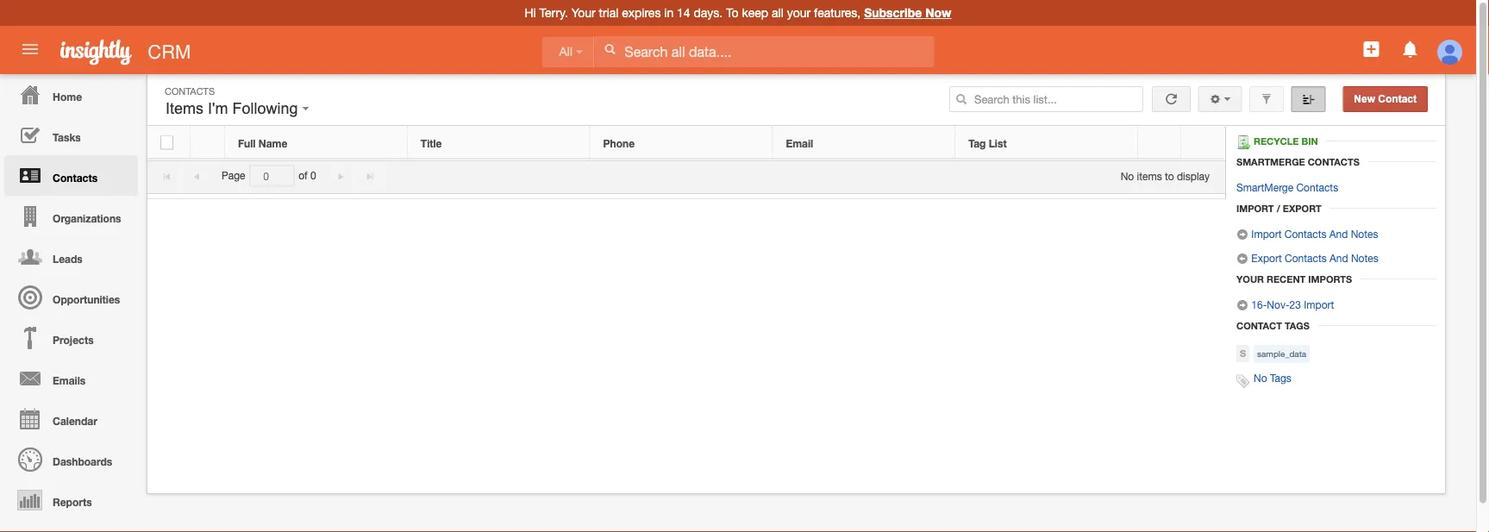 Task type: describe. For each thing, give the bounding box(es) containing it.
trial
[[599, 6, 619, 20]]

recycle bin
[[1254, 136, 1318, 147]]

16-
[[1252, 298, 1267, 311]]

show list view filters image
[[1261, 93, 1273, 105]]

hi terry. your trial expires in 14 days. to keep all your features, subscribe now
[[525, 6, 952, 20]]

all
[[559, 45, 573, 59]]

0 horizontal spatial contact
[[1237, 320, 1283, 331]]

smartmerge for smartmerge contacts
[[1237, 181, 1294, 193]]

refresh list image
[[1164, 93, 1180, 105]]

nov-
[[1267, 298, 1290, 311]]

your
[[787, 6, 811, 20]]

white image
[[604, 43, 616, 55]]

reports
[[53, 496, 92, 508]]

calendar link
[[4, 398, 138, 439]]

show sidebar image
[[1303, 93, 1315, 105]]

organizations link
[[4, 196, 138, 236]]

tasks
[[53, 131, 81, 143]]

terry.
[[540, 6, 568, 20]]

leads link
[[4, 236, 138, 277]]

recycle bin link
[[1237, 135, 1327, 149]]

smartmerge for smartmerge contacts
[[1237, 156, 1306, 167]]

circle arrow right image for 16-nov-23 import
[[1237, 299, 1249, 311]]

0 vertical spatial your
[[572, 6, 596, 20]]

and for import contacts and notes
[[1330, 228, 1348, 240]]

list
[[989, 137, 1007, 149]]

search image
[[956, 93, 968, 105]]

contacts for smartmerge contacts
[[1297, 181, 1339, 193]]

no tags link
[[1254, 372, 1292, 384]]

import for import contacts and notes
[[1252, 228, 1282, 240]]

16-nov-23 import link
[[1237, 298, 1335, 311]]

recycle
[[1254, 136, 1299, 147]]

row containing full name
[[147, 127, 1225, 159]]

opportunities link
[[4, 277, 138, 317]]

1 horizontal spatial contact
[[1379, 93, 1417, 105]]

items
[[166, 100, 204, 117]]

23
[[1290, 298, 1301, 311]]

dashboards
[[53, 455, 112, 467]]

no for no tags
[[1254, 372, 1268, 384]]

notifications image
[[1400, 39, 1421, 60]]

items i'm following button
[[161, 96, 314, 122]]

contacts
[[1308, 156, 1360, 167]]

page
[[222, 170, 245, 182]]

dashboards link
[[4, 439, 138, 480]]

of 0
[[299, 170, 316, 182]]

new contact
[[1354, 93, 1417, 105]]

phone
[[603, 137, 635, 149]]

contacts up organizations 'link'
[[53, 172, 98, 184]]

calendar
[[53, 415, 97, 427]]

all
[[772, 6, 784, 20]]

/
[[1277, 203, 1281, 214]]

expires
[[622, 6, 661, 20]]

contacts for import contacts and notes
[[1285, 228, 1327, 240]]

leads
[[53, 253, 83, 265]]

opportunities
[[53, 293, 120, 305]]

circle arrow left image
[[1237, 253, 1249, 265]]

emails link
[[4, 358, 138, 398]]

import / export
[[1237, 203, 1322, 214]]

Search all data.... text field
[[595, 36, 934, 67]]

no tags
[[1254, 372, 1292, 384]]

email
[[786, 137, 813, 149]]



Task type: vqa. For each thing, say whether or not it's contained in the screenshot.
15- related to Whirlwinder X520 - King Group - Chris Chen
no



Task type: locate. For each thing, give the bounding box(es) containing it.
contact down 16-
[[1237, 320, 1283, 331]]

export contacts and notes link
[[1237, 252, 1379, 265]]

circle arrow right image for import contacts and notes
[[1237, 229, 1249, 241]]

None checkbox
[[160, 136, 173, 150]]

hi
[[525, 6, 536, 20]]

tags
[[1270, 372, 1292, 384]]

home
[[53, 91, 82, 103]]

import
[[1237, 203, 1274, 214], [1252, 228, 1282, 240], [1304, 298, 1335, 311]]

2 notes from the top
[[1351, 252, 1379, 264]]

reports link
[[4, 480, 138, 520]]

no for no items to display
[[1121, 170, 1134, 182]]

smartmerge contacts link
[[1237, 181, 1339, 193]]

your
[[572, 6, 596, 20], [1237, 273, 1264, 285]]

s
[[1240, 348, 1246, 359]]

to
[[1165, 170, 1174, 182]]

1 vertical spatial import
[[1252, 228, 1282, 240]]

1 vertical spatial your
[[1237, 273, 1264, 285]]

following
[[232, 100, 298, 117]]

and for export contacts and notes
[[1330, 252, 1349, 264]]

contacts down contacts
[[1297, 181, 1339, 193]]

items
[[1137, 170, 1162, 182]]

recent
[[1267, 273, 1306, 285]]

tag
[[969, 137, 986, 149]]

sample_data link
[[1254, 345, 1310, 363]]

export right circle arrow left image
[[1252, 252, 1282, 264]]

in
[[664, 6, 674, 20]]

import contacts and notes
[[1249, 228, 1379, 240]]

circle arrow right image left 16-
[[1237, 299, 1249, 311]]

1 vertical spatial notes
[[1351, 252, 1379, 264]]

and up export contacts and notes
[[1330, 228, 1348, 240]]

1 horizontal spatial no
[[1254, 372, 1268, 384]]

new contact link
[[1343, 86, 1428, 112]]

1 vertical spatial no
[[1254, 372, 1268, 384]]

contacts for export contacts and notes
[[1285, 252, 1327, 264]]

0 vertical spatial contact
[[1379, 93, 1417, 105]]

1 notes from the top
[[1351, 228, 1379, 240]]

export
[[1283, 203, 1322, 214], [1252, 252, 1282, 264]]

cog image
[[1210, 93, 1222, 105]]

of
[[299, 170, 308, 182]]

your left trial
[[572, 6, 596, 20]]

circle arrow right image inside 16-nov-23 import link
[[1237, 299, 1249, 311]]

Search this list... text field
[[950, 86, 1144, 112]]

no left 'items'
[[1121, 170, 1134, 182]]

2 smartmerge from the top
[[1237, 181, 1294, 193]]

import left the /
[[1237, 203, 1274, 214]]

your recent imports
[[1237, 273, 1352, 285]]

contact right "new"
[[1379, 93, 1417, 105]]

circle arrow right image inside import contacts and notes link
[[1237, 229, 1249, 241]]

smartmerge up the /
[[1237, 181, 1294, 193]]

1 vertical spatial and
[[1330, 252, 1349, 264]]

notes up export contacts and notes
[[1351, 228, 1379, 240]]

notes for export contacts and notes
[[1351, 252, 1379, 264]]

no left the 'tags'
[[1254, 372, 1268, 384]]

now
[[926, 6, 952, 20]]

import contacts and notes link
[[1237, 228, 1379, 241]]

navigation
[[0, 74, 138, 520]]

contacts up items
[[165, 85, 215, 97]]

contacts down import contacts and notes link
[[1285, 252, 1327, 264]]

0 horizontal spatial export
[[1252, 252, 1282, 264]]

1 vertical spatial export
[[1252, 252, 1282, 264]]

days.
[[694, 6, 723, 20]]

no
[[1121, 170, 1134, 182], [1254, 372, 1268, 384]]

0
[[310, 170, 316, 182]]

sample_data
[[1258, 349, 1307, 359]]

circle arrow right image up circle arrow left image
[[1237, 229, 1249, 241]]

new
[[1354, 93, 1376, 105]]

and
[[1330, 228, 1348, 240], [1330, 252, 1349, 264]]

1 vertical spatial circle arrow right image
[[1237, 299, 1249, 311]]

1 horizontal spatial your
[[1237, 273, 1264, 285]]

contacts
[[165, 85, 215, 97], [53, 172, 98, 184], [1297, 181, 1339, 193], [1285, 228, 1327, 240], [1285, 252, 1327, 264]]

1 smartmerge from the top
[[1237, 156, 1306, 167]]

0 vertical spatial circle arrow right image
[[1237, 229, 1249, 241]]

notes up imports
[[1351, 252, 1379, 264]]

contact
[[1379, 93, 1417, 105], [1237, 320, 1283, 331]]

1 circle arrow right image from the top
[[1237, 229, 1249, 241]]

contacts up export contacts and notes link
[[1285, 228, 1327, 240]]

bin
[[1302, 136, 1318, 147]]

all link
[[542, 37, 594, 68]]

imports
[[1309, 273, 1352, 285]]

full
[[238, 137, 256, 149]]

i'm
[[208, 100, 228, 117]]

crm
[[148, 41, 191, 63]]

export right the /
[[1283, 203, 1322, 214]]

organizations
[[53, 212, 121, 224]]

0 vertical spatial smartmerge
[[1237, 156, 1306, 167]]

navigation containing home
[[0, 74, 138, 520]]

name
[[259, 137, 287, 149]]

subscribe
[[864, 6, 922, 20]]

1 vertical spatial contact
[[1237, 320, 1283, 331]]

2 circle arrow right image from the top
[[1237, 299, 1249, 311]]

none checkbox inside row
[[160, 136, 173, 150]]

full name
[[238, 137, 287, 149]]

row
[[147, 127, 1225, 159]]

notes for import contacts and notes
[[1351, 228, 1379, 240]]

no items to display
[[1121, 170, 1210, 182]]

0 vertical spatial and
[[1330, 228, 1348, 240]]

tag list
[[969, 137, 1007, 149]]

0 vertical spatial notes
[[1351, 228, 1379, 240]]

title
[[421, 137, 442, 149]]

projects link
[[4, 317, 138, 358]]

keep
[[742, 6, 769, 20]]

smartmerge contacts
[[1237, 156, 1360, 167]]

notes
[[1351, 228, 1379, 240], [1351, 252, 1379, 264]]

circle arrow right image
[[1237, 229, 1249, 241], [1237, 299, 1249, 311]]

import right "23"
[[1304, 298, 1335, 311]]

smartmerge contacts
[[1237, 181, 1339, 193]]

features,
[[814, 6, 861, 20]]

your down circle arrow left image
[[1237, 273, 1264, 285]]

1 vertical spatial smartmerge
[[1237, 181, 1294, 193]]

tags
[[1285, 320, 1310, 331]]

import down the /
[[1252, 228, 1282, 240]]

0 horizontal spatial your
[[572, 6, 596, 20]]

emails
[[53, 374, 86, 386]]

0 horizontal spatial no
[[1121, 170, 1134, 182]]

smartmerge down recycle
[[1237, 156, 1306, 167]]

16-nov-23 import
[[1249, 298, 1335, 311]]

to
[[726, 6, 739, 20]]

1 horizontal spatial export
[[1283, 203, 1322, 214]]

0 vertical spatial import
[[1237, 203, 1274, 214]]

display
[[1177, 170, 1210, 182]]

subscribe now link
[[864, 6, 952, 20]]

contacts link
[[4, 155, 138, 196]]

smartmerge
[[1237, 156, 1306, 167], [1237, 181, 1294, 193]]

contact tags
[[1237, 320, 1310, 331]]

items i'm following
[[166, 100, 302, 117]]

0 vertical spatial no
[[1121, 170, 1134, 182]]

2 vertical spatial import
[[1304, 298, 1335, 311]]

import for import / export
[[1237, 203, 1274, 214]]

export contacts and notes
[[1249, 252, 1379, 264]]

0 vertical spatial export
[[1283, 203, 1322, 214]]

and up imports
[[1330, 252, 1349, 264]]

home link
[[4, 74, 138, 115]]

projects
[[53, 334, 94, 346]]

14
[[677, 6, 691, 20]]

tasks link
[[4, 115, 138, 155]]



